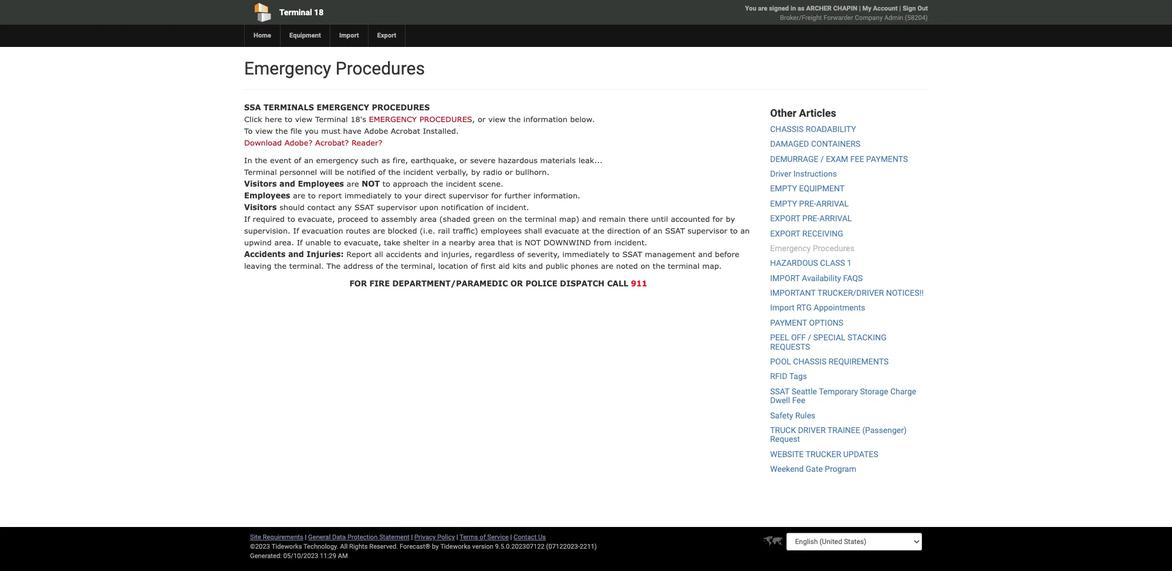 Task type: locate. For each thing, give the bounding box(es) containing it.
or down hazardous
[[505, 167, 513, 177]]

evacuate, down contact
[[298, 214, 335, 224]]

the
[[508, 114, 521, 124], [275, 126, 288, 136], [255, 156, 267, 165], [388, 167, 401, 177], [431, 179, 443, 188], [510, 214, 522, 224], [592, 226, 605, 235], [274, 261, 287, 271], [386, 261, 398, 271], [653, 261, 665, 271]]

other
[[770, 107, 797, 119]]

police
[[526, 279, 557, 288]]

immediately inside report all accidents and injuries, regardless of severity, immediately to ssat management and before leaving the terminal. the address of the terminal, location of first aid kits and public phones are noted on the terminal map.
[[562, 249, 609, 259]]

assembly
[[381, 214, 417, 224]]

injuries,
[[441, 249, 472, 259]]

terminal up must
[[315, 114, 348, 124]]

911
[[631, 279, 647, 288]]

terminal down management
[[668, 261, 700, 271]]

terminal
[[279, 8, 312, 17], [315, 114, 348, 124], [244, 167, 277, 177]]

import availability faqs link
[[770, 273, 863, 283]]

for right accounted on the right top of the page
[[713, 214, 723, 224]]

procedures up installed.
[[419, 114, 472, 124]]

as up 'broker/freight'
[[798, 5, 805, 12]]

equipment
[[799, 184, 845, 193]]

0 horizontal spatial in
[[432, 238, 439, 247]]

site
[[250, 534, 261, 541]]

your
[[405, 191, 422, 200]]

immediately up phones
[[562, 249, 609, 259]]

0 horizontal spatial procedures
[[336, 58, 425, 79]]

are up should
[[293, 191, 305, 200]]

supervisor up notification
[[449, 191, 489, 200]]

must
[[321, 126, 340, 136]]

0 vertical spatial supervisor
[[449, 191, 489, 200]]

0 horizontal spatial terminal
[[244, 167, 277, 177]]

1 vertical spatial for
[[713, 214, 723, 224]]

0 vertical spatial export
[[770, 214, 800, 223]]

scene.
[[479, 179, 503, 188]]

special
[[813, 333, 846, 342]]

0 horizontal spatial import
[[339, 32, 359, 39]]

1 vertical spatial emergency
[[770, 244, 811, 253]]

employees up required
[[244, 191, 290, 200]]

arrival up the receiving
[[820, 214, 852, 223]]

information
[[523, 114, 568, 124]]

1 vertical spatial import
[[770, 303, 795, 313]]

export up export receiving 'link'
[[770, 214, 800, 223]]

emergency up acrobat
[[369, 114, 417, 124]]

employees
[[298, 179, 344, 188], [244, 191, 290, 200]]

incident. down 'further'
[[496, 202, 529, 212]]

0 horizontal spatial immediately
[[344, 191, 392, 200]]

on inside in the event of an emergency such as fire, earthquake, or severe hazardous materials leak... terminal personnel will be notified of the incident verbally, by radio or bullhorn. visitors and employees are not to approach the incident scene. employees are to report immediately to your direct supervisor for further information. visitors should contact any ssat supervisor upon notification of incident. if required to evacuate, proceed to assembly area (shaded green on the terminal map) and remain there until accounted for by supervision. if evacuation routes are blocked (i.e. rail traffic) employees shall evacuate at the direction of an ssat supervisor to an upwind area. if unable to evacuate, take shelter in a nearby area that is not downwind from incident.
[[498, 214, 507, 224]]

1 vertical spatial pre-
[[802, 214, 820, 223]]

and down personnel
[[279, 179, 295, 188]]

9.5.0.202307122
[[495, 543, 545, 551]]

visitors down the in
[[244, 179, 277, 188]]

emergency up 18's
[[317, 103, 369, 112]]

1 vertical spatial employees
[[244, 191, 290, 200]]

chassis up damaged at the right of the page
[[770, 124, 804, 134]]

2 horizontal spatial terminal
[[315, 114, 348, 124]]

ssat down rfid
[[770, 387, 790, 396]]

import rtg appointments link
[[770, 303, 865, 313]]

0 horizontal spatial incident
[[403, 167, 433, 177]]

terminal inside ssa terminals emergency procedures click here to view terminal 18's emergency procedures , or view the information below. to view the file you must have adobe acrobat installed. download adobe? acrobat? reader?
[[315, 114, 348, 124]]

empty down "driver" on the top of page
[[770, 184, 797, 193]]

and down severity,
[[529, 261, 543, 271]]

0 vertical spatial terminal
[[279, 8, 312, 17]]

0 horizontal spatial emergency
[[244, 58, 331, 79]]

direction
[[607, 226, 640, 235]]

trainee
[[828, 426, 860, 435]]

options
[[809, 318, 843, 327]]

to inside ssa terminals emergency procedures click here to view terminal 18's emergency procedures , or view the information below. to view the file you must have adobe acrobat installed. download adobe? acrobat? reader?
[[285, 114, 292, 124]]

1 horizontal spatial on
[[641, 261, 650, 271]]

1 horizontal spatial an
[[653, 226, 662, 235]]

1 horizontal spatial as
[[798, 5, 805, 12]]

rfid
[[770, 372, 787, 381]]

by down the severe
[[471, 167, 480, 177]]

1 horizontal spatial view
[[295, 114, 312, 124]]

©2023 tideworks
[[250, 543, 302, 551]]

| up 9.5.0.202307122
[[510, 534, 512, 541]]

,
[[472, 114, 475, 124]]

import inside other articles chassis roadability damaged containers demurrage / exam fee payments driver instructions empty equipment empty pre-arrival export pre-arrival export receiving emergency procedures hazardous class 1 import availability faqs important trucker/driver notices!! import rtg appointments payment options peel off / special stacking requests pool chassis requirements rfid tags ssat seattle temporary storage charge dwell fee safety rules truck driver trainee (passenger) request website trucker updates weekend gate program
[[770, 303, 795, 313]]

emergency procedures link
[[369, 114, 472, 124]]

1 vertical spatial as
[[381, 156, 390, 165]]

are right you
[[758, 5, 767, 12]]

you are signed in as archer chapin | my account | sign out broker/freight forwarder company admin (58204)
[[745, 5, 928, 22]]

ssat
[[354, 202, 374, 212], [665, 226, 685, 235], [622, 249, 642, 259], [770, 387, 790, 396]]

to up noted
[[612, 249, 620, 259]]

incident down verbally,
[[446, 179, 476, 188]]

have
[[343, 126, 361, 136]]

pool
[[770, 357, 791, 366]]

and
[[279, 179, 295, 188], [582, 214, 596, 224], [288, 249, 304, 259], [424, 249, 439, 259], [698, 249, 712, 259], [529, 261, 543, 271]]

to down 'terminals'
[[285, 114, 292, 124]]

damaged containers link
[[770, 139, 861, 149]]

or right ,
[[478, 114, 486, 124]]

before
[[715, 249, 739, 259]]

be
[[335, 167, 344, 177]]

employees
[[481, 226, 522, 235]]

0 vertical spatial procedures
[[372, 103, 430, 112]]

0 horizontal spatial /
[[808, 333, 811, 342]]

0 vertical spatial as
[[798, 5, 805, 12]]

faqs
[[843, 273, 863, 283]]

empty down empty equipment 'link'
[[770, 199, 797, 208]]

if up accidents and injuries:
[[297, 238, 303, 247]]

procedures
[[372, 103, 430, 112], [419, 114, 472, 124]]

account
[[873, 5, 898, 12]]

0 vertical spatial /
[[821, 154, 824, 164]]

1 horizontal spatial or
[[478, 114, 486, 124]]

1 horizontal spatial import
[[770, 303, 795, 313]]

0 vertical spatial or
[[478, 114, 486, 124]]

by down privacy policy link
[[432, 543, 439, 551]]

protection
[[347, 534, 378, 541]]

0 horizontal spatial evacuate,
[[298, 214, 335, 224]]

first
[[481, 261, 496, 271]]

2 horizontal spatial or
[[505, 167, 513, 177]]

1 horizontal spatial emergency
[[770, 244, 811, 253]]

sign
[[903, 5, 916, 12]]

0 horizontal spatial not
[[362, 179, 380, 188]]

pre- down empty pre-arrival link
[[802, 214, 820, 223]]

the left the information
[[508, 114, 521, 124]]

0 vertical spatial for
[[491, 191, 502, 200]]

terminal left 18
[[279, 8, 312, 17]]

0 vertical spatial empty
[[770, 184, 797, 193]]

tags
[[789, 372, 807, 381]]

emergency down equipment link
[[244, 58, 331, 79]]

upwind
[[244, 238, 272, 247]]

1 horizontal spatial in
[[791, 5, 796, 12]]

employees down will
[[298, 179, 344, 188]]

should
[[279, 202, 305, 212]]

or inside ssa terminals emergency procedures click here to view terminal 18's emergency procedures , or view the information below. to view the file you must have adobe acrobat installed. download adobe? acrobat? reader?
[[478, 114, 486, 124]]

version
[[472, 543, 493, 551]]

as inside you are signed in as archer chapin | my account | sign out broker/freight forwarder company admin (58204)
[[798, 5, 805, 12]]

/ left exam
[[821, 154, 824, 164]]

1 horizontal spatial immediately
[[562, 249, 609, 259]]

1 horizontal spatial not
[[525, 238, 541, 247]]

1 vertical spatial in
[[432, 238, 439, 247]]

1 vertical spatial not
[[525, 238, 541, 247]]

evacuate, up report
[[344, 238, 381, 247]]

1 horizontal spatial by
[[471, 167, 480, 177]]

terms
[[460, 534, 478, 541]]

hazardous class 1 link
[[770, 258, 852, 268]]

the down fire,
[[388, 167, 401, 177]]

chassis up 'tags'
[[793, 357, 827, 366]]

1 vertical spatial incident.
[[614, 238, 647, 247]]

arrival down equipment
[[816, 199, 849, 208]]

notified
[[347, 167, 376, 177]]

materials
[[540, 156, 576, 165]]

accidents and injuries:
[[244, 249, 344, 259]]

2 vertical spatial terminal
[[244, 167, 277, 177]]

| up tideworks
[[457, 534, 458, 541]]

procedures down export link
[[336, 58, 425, 79]]

a
[[442, 238, 446, 247]]

exam
[[826, 154, 848, 164]]

of up "kits"
[[517, 249, 525, 259]]

supervisor up assembly
[[377, 202, 417, 212]]

0 vertical spatial pre-
[[799, 199, 816, 208]]

on up employees
[[498, 214, 507, 224]]

are inside report all accidents and injuries, regardless of severity, immediately to ssat management and before leaving the terminal. the address of the terminal, location of first aid kits and public phones are noted on the terminal map.
[[601, 261, 613, 271]]

statement
[[379, 534, 410, 541]]

0 vertical spatial incident.
[[496, 202, 529, 212]]

the up employees
[[510, 214, 522, 224]]

all
[[374, 249, 383, 259]]

if up area.
[[293, 226, 299, 235]]

emergency up hazardous
[[770, 244, 811, 253]]

1 vertical spatial export
[[770, 229, 800, 238]]

2 vertical spatial or
[[505, 167, 513, 177]]

to inside report all accidents and injuries, regardless of severity, immediately to ssat management and before leaving the terminal. the address of the terminal, location of first aid kits and public phones are noted on the terminal map.
[[612, 249, 620, 259]]

procedures up class
[[813, 244, 855, 253]]

terminal up shall
[[525, 214, 557, 224]]

1 vertical spatial empty
[[770, 199, 797, 208]]

2 vertical spatial if
[[297, 238, 303, 247]]

0 vertical spatial in
[[791, 5, 796, 12]]

0 horizontal spatial area
[[420, 214, 437, 224]]

procedures up emergency procedures link
[[372, 103, 430, 112]]

by up before
[[726, 214, 735, 224]]

you
[[305, 126, 319, 136]]

gate
[[806, 464, 823, 474]]

of down all
[[376, 261, 383, 271]]

0 horizontal spatial supervisor
[[377, 202, 417, 212]]

1 vertical spatial if
[[293, 226, 299, 235]]

1 vertical spatial terminal
[[668, 261, 700, 271]]

general data protection statement link
[[308, 534, 410, 541]]

0 horizontal spatial on
[[498, 214, 507, 224]]

1 horizontal spatial employees
[[298, 179, 344, 188]]

on right noted
[[641, 261, 650, 271]]

supervisor down accounted on the right top of the page
[[688, 226, 727, 235]]

emergency inside other articles chassis roadability damaged containers demurrage / exam fee payments driver instructions empty equipment empty pre-arrival export pre-arrival export receiving emergency procedures hazardous class 1 import availability faqs important trucker/driver notices!! import rtg appointments payment options peel off / special stacking requests pool chassis requirements rfid tags ssat seattle temporary storage charge dwell fee safety rules truck driver trainee (passenger) request website trucker updates weekend gate program
[[770, 244, 811, 253]]

emergency
[[244, 58, 331, 79], [770, 244, 811, 253]]

0 horizontal spatial as
[[381, 156, 390, 165]]

in inside in the event of an emergency such as fire, earthquake, or severe hazardous materials leak... terminal personnel will be notified of the incident verbally, by radio or bullhorn. visitors and employees are not to approach the incident scene. employees are to report immediately to your direct supervisor for further information. visitors should contact any ssat supervisor upon notification of incident. if required to evacuate, proceed to assembly area (shaded green on the terminal map) and remain there until accounted for by supervision. if evacuation routes are blocked (i.e. rail traffic) employees shall evacuate at the direction of an ssat supervisor to an upwind area. if unable to evacuate, take shelter in a nearby area that is not downwind from incident.
[[432, 238, 439, 247]]

notification
[[441, 202, 484, 212]]

to up contact
[[308, 191, 316, 200]]

terminal,
[[401, 261, 436, 271]]

roadability
[[806, 124, 856, 134]]

terminal inside in the event of an emergency such as fire, earthquake, or severe hazardous materials leak... terminal personnel will be notified of the incident verbally, by radio or bullhorn. visitors and employees are not to approach the incident scene. employees are to report immediately to your direct supervisor for further information. visitors should contact any ssat supervisor upon notification of incident. if required to evacuate, proceed to assembly area (shaded green on the terminal map) and remain there until accounted for by supervision. if evacuation routes are blocked (i.e. rail traffic) employees shall evacuate at the direction of an ssat supervisor to an upwind area. if unable to evacuate, take shelter in a nearby area that is not downwind from incident.
[[244, 167, 277, 177]]

(shaded
[[439, 214, 470, 224]]

immediately down notified
[[344, 191, 392, 200]]

2 vertical spatial supervisor
[[688, 226, 727, 235]]

in the event of an emergency such as fire, earthquake, or severe hazardous materials leak... terminal personnel will be notified of the incident verbally, by radio or bullhorn. visitors and employees are not to approach the incident scene. employees are to report immediately to your direct supervisor for further information. visitors should contact any ssat supervisor upon notification of incident. if required to evacuate, proceed to assembly area (shaded green on the terminal map) and remain there until accounted for by supervision. if evacuation routes are blocked (i.e. rail traffic) employees shall evacuate at the direction of an ssat supervisor to an upwind area. if unable to evacuate, take shelter in a nearby area that is not downwind from incident.
[[244, 156, 750, 247]]

to left your
[[394, 191, 402, 200]]

for down scene.
[[491, 191, 502, 200]]

by inside site requirements | general data protection statement | privacy policy | terms of service | contact us ©2023 tideworks technology. all rights reserved. forecast® by tideworks version 9.5.0.202307122 (07122023-2211) generated: 05/10/2023 11:29 am
[[432, 543, 439, 551]]

1 vertical spatial on
[[641, 261, 650, 271]]

information.
[[534, 191, 580, 200]]

1 vertical spatial terminal
[[315, 114, 348, 124]]

0 horizontal spatial employees
[[244, 191, 290, 200]]

import up payment
[[770, 303, 795, 313]]

pre- down empty equipment 'link'
[[799, 199, 816, 208]]

that
[[498, 238, 513, 247]]

reserved.
[[369, 543, 398, 551]]

the up direct
[[431, 179, 443, 188]]

the
[[327, 261, 341, 271]]

area up (i.e.
[[420, 214, 437, 224]]

0 horizontal spatial by
[[432, 543, 439, 551]]

my account link
[[862, 5, 898, 12]]

will
[[320, 167, 332, 177]]

site requirements link
[[250, 534, 303, 541]]

view up file
[[295, 114, 312, 124]]

0 vertical spatial terminal
[[525, 214, 557, 224]]

import up emergency procedures
[[339, 32, 359, 39]]

in left a
[[432, 238, 439, 247]]

1 export from the top
[[770, 214, 800, 223]]

1 vertical spatial arrival
[[820, 214, 852, 223]]

as inside in the event of an emergency such as fire, earthquake, or severe hazardous materials leak... terminal personnel will be notified of the incident verbally, by radio or bullhorn. visitors and employees are not to approach the incident scene. employees are to report immediately to your direct supervisor for further information. visitors should contact any ssat supervisor upon notification of incident. if required to evacuate, proceed to assembly area (shaded green on the terminal map) and remain there until accounted for by supervision. if evacuation routes are blocked (i.e. rail traffic) employees shall evacuate at the direction of an ssat supervisor to an upwind area. if unable to evacuate, take shelter in a nearby area that is not downwind from incident.
[[381, 156, 390, 165]]

2211)
[[580, 543, 597, 551]]

emergency
[[316, 156, 358, 165]]

0 horizontal spatial an
[[304, 156, 313, 165]]

0 vertical spatial on
[[498, 214, 507, 224]]

trucker/driver
[[818, 288, 884, 298]]

1 vertical spatial area
[[478, 238, 495, 247]]

1 vertical spatial visitors
[[244, 202, 277, 212]]

my
[[862, 5, 872, 12]]

0 horizontal spatial terminal
[[525, 214, 557, 224]]

terminal down the in
[[244, 167, 277, 177]]

1 horizontal spatial /
[[821, 154, 824, 164]]

unable
[[305, 238, 331, 247]]

| up forecast®
[[411, 534, 413, 541]]

0 vertical spatial visitors
[[244, 179, 277, 188]]

the down here
[[275, 126, 288, 136]]

incident up approach
[[403, 167, 433, 177]]

as left fire,
[[381, 156, 390, 165]]

1 horizontal spatial terminal
[[668, 261, 700, 271]]

or
[[510, 279, 523, 288]]

program
[[825, 464, 856, 474]]

0 vertical spatial evacuate,
[[298, 214, 335, 224]]

temporary
[[819, 387, 858, 396]]

1 horizontal spatial terminal
[[279, 8, 312, 17]]

2 vertical spatial by
[[432, 543, 439, 551]]

1 horizontal spatial evacuate,
[[344, 238, 381, 247]]

view right ,
[[488, 114, 506, 124]]

report all accidents and injuries, regardless of severity, immediately to ssat management and before leaving the terminal. the address of the terminal, location of first aid kits and public phones are noted on the terminal map.
[[244, 249, 739, 271]]

area up regardless
[[478, 238, 495, 247]]

/ right off
[[808, 333, 811, 342]]

0 horizontal spatial incident.
[[496, 202, 529, 212]]

1 horizontal spatial incident
[[446, 179, 476, 188]]

notices!!
[[886, 288, 924, 298]]

1 horizontal spatial procedures
[[813, 244, 855, 253]]

1 vertical spatial immediately
[[562, 249, 609, 259]]

1 vertical spatial procedures
[[813, 244, 855, 253]]

in up 'broker/freight'
[[791, 5, 796, 12]]



Task type: describe. For each thing, give the bounding box(es) containing it.
| left 'my' on the top
[[859, 5, 861, 12]]

accounted
[[671, 214, 710, 224]]

2 visitors from the top
[[244, 202, 277, 212]]

to
[[244, 126, 253, 136]]

safety rules link
[[770, 411, 815, 420]]

rights
[[349, 543, 368, 551]]

aid
[[498, 261, 510, 271]]

contact
[[514, 534, 537, 541]]

0 vertical spatial not
[[362, 179, 380, 188]]

dwell
[[770, 396, 790, 405]]

and up "map." in the right top of the page
[[698, 249, 712, 259]]

damaged
[[770, 139, 809, 149]]

supervision.
[[244, 226, 290, 235]]

| left general
[[305, 534, 307, 541]]

of up green
[[486, 202, 494, 212]]

empty pre-arrival link
[[770, 199, 849, 208]]

ssat inside report all accidents and injuries, regardless of severity, immediately to ssat management and before leaving the terminal. the address of the terminal, location of first aid kits and public phones are noted on the terminal map.
[[622, 249, 642, 259]]

immediately inside in the event of an emergency such as fire, earthquake, or severe hazardous materials leak... terminal personnel will be notified of the incident verbally, by radio or bullhorn. visitors and employees are not to approach the incident scene. employees are to report immediately to your direct supervisor for further information. visitors should contact any ssat supervisor upon notification of incident. if required to evacuate, proceed to assembly area (shaded green on the terminal map) and remain there until accounted for by supervision. if evacuation routes are blocked (i.e. rail traffic) employees shall evacuate at the direction of an ssat supervisor to an upwind area. if unable to evacuate, take shelter in a nearby area that is not downwind from incident.
[[344, 191, 392, 200]]

routes
[[346, 226, 370, 235]]

tideworks
[[440, 543, 471, 551]]

export link
[[368, 25, 405, 47]]

0 vertical spatial procedures
[[336, 58, 425, 79]]

important trucker/driver notices!! link
[[770, 288, 924, 298]]

acrobat
[[391, 126, 420, 136]]

you
[[745, 5, 756, 12]]

contact
[[307, 202, 335, 212]]

hazardous
[[770, 258, 818, 268]]

0 vertical spatial area
[[420, 214, 437, 224]]

company
[[855, 14, 883, 22]]

procedures inside other articles chassis roadability damaged containers demurrage / exam fee payments driver instructions empty equipment empty pre-arrival export pre-arrival export receiving emergency procedures hazardous class 1 import availability faqs important trucker/driver notices!! import rtg appointments payment options peel off / special stacking requests pool chassis requirements rfid tags ssat seattle temporary storage charge dwell fee safety rules truck driver trainee (passenger) request website trucker updates weekend gate program
[[813, 244, 855, 253]]

to down should
[[287, 214, 295, 224]]

0 vertical spatial by
[[471, 167, 480, 177]]

website
[[770, 449, 804, 459]]

shall
[[524, 226, 542, 235]]

charge
[[890, 387, 916, 396]]

report
[[318, 191, 342, 200]]

to right the proceed
[[371, 214, 378, 224]]

| left sign
[[899, 5, 901, 12]]

export receiving link
[[770, 229, 843, 238]]

terminal 18
[[279, 8, 324, 17]]

on inside report all accidents and injuries, regardless of severity, immediately to ssat management and before leaving the terminal. the address of the terminal, location of first aid kits and public phones are noted on the terminal map.
[[641, 261, 650, 271]]

0 vertical spatial arrival
[[816, 199, 849, 208]]

shelter
[[403, 238, 429, 247]]

(58204)
[[905, 14, 928, 22]]

0 vertical spatial if
[[244, 214, 250, 224]]

management
[[645, 249, 695, 259]]

1 horizontal spatial incident.
[[614, 238, 647, 247]]

2 export from the top
[[770, 229, 800, 238]]

1 vertical spatial chassis
[[793, 357, 827, 366]]

ssat down until
[[665, 226, 685, 235]]

here
[[265, 114, 282, 124]]

to up 'injuries:'
[[334, 238, 341, 247]]

the right the in
[[255, 156, 267, 165]]

import link
[[330, 25, 368, 47]]

2 horizontal spatial view
[[488, 114, 506, 124]]

home
[[254, 32, 271, 39]]

05/10/2023
[[283, 552, 318, 560]]

equipment link
[[280, 25, 330, 47]]

of up personnel
[[294, 156, 301, 165]]

0 horizontal spatial for
[[491, 191, 502, 200]]

event
[[270, 156, 291, 165]]

0 vertical spatial emergency
[[317, 103, 369, 112]]

terminal inside report all accidents and injuries, regardless of severity, immediately to ssat management and before leaving the terminal. the address of the terminal, location of first aid kits and public phones are noted on the terminal map.
[[668, 261, 700, 271]]

1 vertical spatial /
[[808, 333, 811, 342]]

below.
[[570, 114, 595, 124]]

verbally,
[[436, 167, 468, 177]]

0 horizontal spatial or
[[460, 156, 467, 165]]

are up take
[[373, 226, 385, 235]]

signed
[[769, 5, 789, 12]]

in inside you are signed in as archer chapin | my account | sign out broker/freight forwarder company admin (58204)
[[791, 5, 796, 12]]

until
[[651, 214, 668, 224]]

the down accidents at left top
[[386, 261, 398, 271]]

payments
[[866, 154, 908, 164]]

the up from
[[592, 226, 605, 235]]

injuries:
[[307, 249, 344, 259]]

emergency procedures
[[244, 58, 425, 79]]

requirements
[[829, 357, 889, 366]]

1 vertical spatial evacuate,
[[344, 238, 381, 247]]

to up before
[[730, 226, 738, 235]]

2 empty from the top
[[770, 199, 797, 208]]

report
[[346, 249, 372, 259]]

driver
[[770, 169, 791, 178]]

ssat up the proceed
[[354, 202, 374, 212]]

to left approach
[[383, 179, 390, 188]]

18's
[[351, 114, 366, 124]]

seattle
[[792, 387, 817, 396]]

demurrage
[[770, 154, 818, 164]]

such
[[361, 156, 379, 165]]

peel off / special stacking requests link
[[770, 333, 887, 351]]

of down there
[[643, 226, 650, 235]]

service
[[487, 534, 509, 541]]

equipment
[[289, 32, 321, 39]]

broker/freight
[[780, 14, 822, 22]]

chassis roadability link
[[770, 124, 856, 134]]

kits
[[513, 261, 526, 271]]

of down such
[[378, 167, 386, 177]]

of left first
[[471, 261, 478, 271]]

hazardous
[[498, 156, 538, 165]]

0 vertical spatial incident
[[403, 167, 433, 177]]

1 horizontal spatial for
[[713, 214, 723, 224]]

fire
[[369, 279, 390, 288]]

the down accidents and injuries:
[[274, 261, 287, 271]]

1 vertical spatial emergency
[[369, 114, 417, 124]]

0 vertical spatial employees
[[298, 179, 344, 188]]

fee
[[850, 154, 864, 164]]

0 vertical spatial chassis
[[770, 124, 804, 134]]

payment
[[770, 318, 807, 327]]

2 horizontal spatial supervisor
[[688, 226, 727, 235]]

1 vertical spatial supervisor
[[377, 202, 417, 212]]

and up at
[[582, 214, 596, 224]]

0 vertical spatial emergency
[[244, 58, 331, 79]]

ssat inside other articles chassis roadability damaged containers demurrage / exam fee payments driver instructions empty equipment empty pre-arrival export pre-arrival export receiving emergency procedures hazardous class 1 import availability faqs important trucker/driver notices!! import rtg appointments payment options peel off / special stacking requests pool chassis requirements rfid tags ssat seattle temporary storage charge dwell fee safety rules truck driver trainee (passenger) request website trucker updates weekend gate program
[[770, 387, 790, 396]]

2 horizontal spatial an
[[740, 226, 750, 235]]

0 horizontal spatial view
[[255, 126, 273, 136]]

sign out link
[[903, 5, 928, 12]]

general
[[308, 534, 331, 541]]

1 visitors from the top
[[244, 179, 277, 188]]

weekend
[[770, 464, 804, 474]]

appointments
[[814, 303, 865, 313]]

stacking
[[848, 333, 887, 342]]

instructions
[[793, 169, 837, 178]]

severe
[[470, 156, 495, 165]]

location
[[438, 261, 468, 271]]

are inside you are signed in as archer chapin | my account | sign out broker/freight forwarder company admin (58204)
[[758, 5, 767, 12]]

of inside site requirements | general data protection statement | privacy policy | terms of service | contact us ©2023 tideworks technology. all rights reserved. forecast® by tideworks version 9.5.0.202307122 (07122023-2211) generated: 05/10/2023 11:29 am
[[480, 534, 486, 541]]

requirements
[[263, 534, 303, 541]]

1 vertical spatial incident
[[446, 179, 476, 188]]

further
[[504, 191, 531, 200]]

export
[[377, 32, 396, 39]]

and up terminal.
[[288, 249, 304, 259]]

address
[[343, 261, 373, 271]]

contact us link
[[514, 534, 546, 541]]

safety
[[770, 411, 793, 420]]

forecast®
[[400, 543, 430, 551]]

1 empty from the top
[[770, 184, 797, 193]]

download
[[244, 138, 282, 147]]

1 vertical spatial procedures
[[419, 114, 472, 124]]

at
[[582, 226, 589, 235]]

downwind
[[544, 238, 591, 247]]

data
[[332, 534, 346, 541]]

forwarder
[[824, 14, 853, 22]]

are down notified
[[347, 179, 359, 188]]

traffic)
[[453, 226, 478, 235]]

download adobe? acrobat? reader? link
[[244, 138, 382, 147]]

the down management
[[653, 261, 665, 271]]

2 horizontal spatial by
[[726, 214, 735, 224]]

and up terminal,
[[424, 249, 439, 259]]

terminal inside in the event of an emergency such as fire, earthquake, or severe hazardous materials leak... terminal personnel will be notified of the incident verbally, by radio or bullhorn. visitors and employees are not to approach the incident scene. employees are to report immediately to your direct supervisor for further information. visitors should contact any ssat supervisor upon notification of incident. if required to evacuate, proceed to assembly area (shaded green on the terminal map) and remain there until accounted for by supervision. if evacuation routes are blocked (i.e. rail traffic) employees shall evacuate at the direction of an ssat supervisor to an upwind area. if unable to evacuate, take shelter in a nearby area that is not downwind from incident.
[[525, 214, 557, 224]]

direct
[[424, 191, 446, 200]]



Task type: vqa. For each thing, say whether or not it's contained in the screenshot.
50 in the 50 containers max search
no



